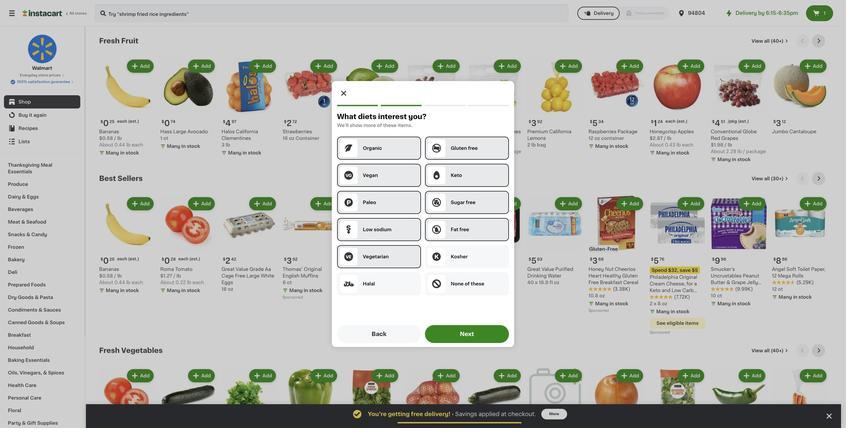 Task type: vqa. For each thing, say whether or not it's contained in the screenshot.


Task type: locate. For each thing, give the bounding box(es) containing it.
oz down lifestyle
[[663, 301, 668, 306]]

bag
[[537, 143, 547, 147]]

2 package from the left
[[747, 149, 767, 154]]

1 view all (40+) button from the top
[[750, 34, 792, 48]]

vegetarian
[[363, 254, 389, 259]]

2 (40+) from the top
[[772, 348, 784, 353]]

2 $0.58 from the top
[[99, 274, 113, 278]]

1 package from the left
[[502, 149, 522, 154]]

& left sauces
[[38, 308, 42, 312]]

3 item carousel region from the top
[[99, 344, 829, 428]]

3 view from the top
[[752, 348, 764, 353]]

1 horizontal spatial eggs
[[222, 280, 233, 285]]

2 vertical spatial x
[[654, 301, 657, 306]]

1 $5 from the left
[[387, 268, 393, 273]]

1 horizontal spatial x
[[535, 280, 538, 285]]

grapes inside sun harvest seedless red grapes $2.18 / lb about 2.4 lb / package
[[416, 136, 433, 141]]

$ 3 92 up premium
[[529, 119, 543, 127]]

all for 8
[[765, 176, 770, 181]]

8
[[777, 257, 782, 265], [344, 295, 347, 299], [658, 301, 661, 306]]

goods
[[18, 295, 34, 300], [28, 320, 44, 325]]

$ inside $ 0 74
[[162, 120, 164, 124]]

2 value from the left
[[236, 267, 249, 272]]

sponsored badge image for thomas' original english muffins
[[283, 296, 303, 299]]

2 vertical spatial all
[[765, 348, 770, 353]]

1 bananas from the top
[[99, 129, 119, 134]]

2 $ 0 25 each (est.) from the top
[[101, 257, 139, 265]]

92 for premium california lemons
[[538, 120, 543, 124]]

value inside great value purified drinking water 40 x 16.9 fl oz
[[542, 267, 555, 272]]

0 vertical spatial 0.44
[[115, 143, 125, 147]]

original inside the thomas' original english muffins 6 ct
[[304, 267, 322, 272]]

(est.)
[[128, 119, 139, 123], [677, 119, 688, 123], [739, 119, 750, 123], [433, 119, 444, 123], [128, 257, 139, 261], [190, 257, 201, 261]]

care inside "personal care" link
[[30, 396, 41, 400]]

1 vertical spatial x
[[348, 295, 351, 299]]

3 up "jumbo" at top
[[777, 119, 782, 127]]

sponsored badge image down 10.8 oz
[[589, 309, 609, 313]]

1 $1.98 from the left
[[467, 143, 479, 147]]

breakfast down healthy
[[601, 280, 623, 285]]

care up floral link at the left bottom
[[30, 396, 41, 400]]

2 bananas from the top
[[99, 267, 119, 272]]

$ inside $ 1 24
[[652, 120, 654, 124]]

sponsored badge image down 8 x 1.48 oz at bottom left
[[344, 324, 364, 328]]

0 vertical spatial bananas
[[99, 129, 119, 134]]

0 vertical spatial $0.25 each (estimated) element
[[99, 117, 155, 128]]

sponsored badge image down "6"
[[283, 296, 303, 299]]

1 inside 1 button
[[825, 11, 826, 16]]

$ 3 88
[[345, 257, 359, 265]]

goods down condiments & sauces
[[28, 320, 44, 325]]

2 down lemons
[[528, 143, 531, 147]]

$1.98 for grapes
[[712, 143, 724, 147]]

gluten up cereal
[[623, 274, 638, 278]]

bakery
[[8, 257, 25, 262]]

goods down the prepared foods
[[18, 295, 34, 300]]

0 vertical spatial 16
[[283, 136, 288, 141]]

ct right "6"
[[287, 280, 292, 285]]

package
[[618, 129, 638, 134]]

large inside great value grade aa cage free large white eggs 18 oz
[[247, 274, 260, 278]]

bounty select-a-size paper towels
[[405, 267, 455, 278]]

see eligible items
[[657, 321, 699, 326]]

x left 1.48
[[348, 295, 351, 299]]

beverages
[[8, 207, 33, 212]]

1 horizontal spatial grapes
[[505, 129, 521, 134]]

view all (40+) button
[[750, 34, 792, 48], [750, 344, 792, 357]]

each inside the $ 0 28 each (est.)
[[179, 257, 189, 261]]

3 package from the left
[[438, 149, 458, 154]]

value inside great value grade aa cage free large white eggs 18 oz
[[236, 267, 249, 272]]

all for 3
[[765, 39, 770, 43]]

/pkg inside $4.51 per package (estimated) element
[[729, 119, 738, 123]]

carb
[[683, 288, 694, 293]]

spend $32, save $5
[[652, 268, 699, 273]]

california up the clementines
[[236, 129, 258, 134]]

42 up cage
[[231, 257, 237, 261]]

1 $ 0 25 each (est.) from the top
[[101, 119, 139, 127]]

2 inside premium california lemons 2 lb bag
[[528, 143, 531, 147]]

delivery inside delivery by 6:15-6:35pm "link"
[[736, 11, 758, 16]]

oz right the 'fl'
[[554, 280, 560, 285]]

0 horizontal spatial delivery
[[594, 11, 614, 16]]

0 horizontal spatial 92
[[293, 257, 298, 261]]

product group containing 1
[[650, 58, 706, 157]]

free right cage
[[235, 274, 246, 278]]

/ inside honeycrisp apples $2.87 / lb about 0.43 lb each
[[665, 136, 667, 141]]

18 down cage
[[222, 287, 227, 292]]

$1.98 down the bag
[[467, 143, 479, 147]]

9
[[715, 257, 721, 265]]

spend for 5
[[652, 268, 668, 273]]

0 vertical spatial 42
[[357, 129, 363, 134]]

$ inside the $ 4 51
[[713, 120, 715, 124]]

/
[[114, 136, 116, 141], [665, 136, 667, 141], [480, 143, 482, 147], [725, 143, 727, 147], [419, 143, 421, 147], [499, 149, 501, 154], [744, 149, 746, 154], [435, 149, 437, 154], [114, 274, 116, 278], [174, 274, 176, 278]]

california inside halos california clementines 3 lb
[[236, 129, 258, 134]]

92 up the thomas'
[[293, 257, 298, 261]]

$0.28 each (estimated) element
[[160, 254, 216, 266]]

$ 3 92
[[529, 119, 543, 127], [284, 257, 298, 265]]

8 x 1.48 oz
[[344, 295, 369, 299]]

$20,
[[363, 268, 373, 273]]

1 horizontal spatial spend
[[652, 268, 668, 273]]

1 horizontal spatial $ 3 92
[[529, 119, 543, 127]]

baking
[[8, 358, 24, 363]]

1 vertical spatial 8
[[344, 295, 347, 299]]

1 (40+) from the top
[[772, 39, 784, 43]]

0 vertical spatial fresh
[[99, 37, 120, 44]]

0 vertical spatial view
[[752, 39, 764, 43]]

2 red from the left
[[405, 136, 415, 141]]

0 vertical spatial $ 3 92
[[529, 119, 543, 127]]

these down interest
[[383, 123, 397, 128]]

1 0.44 from the top
[[115, 143, 125, 147]]

goods for dry
[[18, 295, 34, 300]]

34
[[599, 120, 604, 124]]

sponsored badge image for ritz fresh stacks original crackers
[[344, 324, 364, 328]]

1 horizontal spatial keto
[[650, 288, 661, 293]]

spices
[[48, 371, 64, 375]]

1 vertical spatial keto
[[650, 288, 661, 293]]

lb inside halos california clementines 3 lb
[[226, 143, 230, 147]]

$0.25 each (estimated) element
[[99, 117, 155, 128], [99, 254, 155, 266]]

of right none
[[465, 282, 470, 286]]

original inside philadelphia original cream cheese, for a keto and low carb lifestyle
[[680, 275, 698, 280]]

2.28
[[727, 149, 737, 154]]

gluten inside honey nut cheerios heart healthy gluten free breakfast cereal
[[623, 274, 638, 278]]

mega
[[779, 274, 792, 278]]

1 vertical spatial essentials
[[25, 358, 50, 363]]

meal
[[41, 163, 52, 167]]

6:15-
[[767, 11, 779, 16]]

ct inside the thomas' original english muffins 6 ct
[[287, 280, 292, 285]]

a
[[695, 282, 698, 286]]

buy
[[19, 113, 28, 117]]

low inside philadelphia original cream cheese, for a keto and low carb lifestyle
[[672, 288, 682, 293]]

2 down lifestyle
[[650, 301, 653, 306]]

strawberries
[[283, 129, 312, 134]]

0 horizontal spatial 42
[[231, 257, 237, 261]]

$ 3 92 up the thomas'
[[284, 257, 298, 265]]

prices
[[49, 73, 61, 77]]

free inside great value grade aa cage free large white eggs 18 oz
[[235, 274, 246, 278]]

(est.) inside the $ 0 28 each (est.)
[[190, 257, 201, 261]]

diets
[[358, 113, 377, 120]]

view all (40+) for vegetables
[[752, 348, 784, 353]]

0 horizontal spatial seedless
[[435, 129, 456, 134]]

package for green seedless grapes bag $1.98 / lb about 2.43 lb / package
[[502, 149, 522, 154]]

next button
[[425, 325, 509, 343]]

$1.27
[[160, 274, 172, 278]]

free for gluten free
[[468, 146, 478, 151]]

4 left '97'
[[226, 119, 231, 127]]

3 down halos
[[222, 143, 225, 147]]

package right 2.43
[[502, 149, 522, 154]]

ground,
[[496, 267, 515, 272]]

2 seedless from the left
[[435, 129, 456, 134]]

1 seedless from the left
[[482, 129, 503, 134]]

fresh for fresh fruit
[[99, 37, 120, 44]]

ct down mega
[[779, 287, 784, 292]]

8 left 86
[[777, 257, 782, 265]]

& left candy
[[26, 232, 30, 237]]

1 vertical spatial all
[[765, 176, 770, 181]]

thanksgiving meal essentials
[[8, 163, 52, 174]]

1 horizontal spatial delivery
[[736, 11, 758, 16]]

0 horizontal spatial x
[[348, 295, 351, 299]]

savings
[[456, 412, 478, 417]]

product group
[[99, 58, 155, 157], [160, 58, 216, 151], [222, 58, 278, 157], [283, 58, 339, 142], [344, 58, 400, 151], [405, 58, 461, 164], [467, 58, 523, 164], [528, 58, 584, 148], [589, 58, 645, 151], [650, 58, 706, 157], [712, 58, 767, 164], [773, 58, 829, 135], [99, 196, 155, 295], [160, 196, 216, 295], [222, 196, 278, 293], [283, 196, 339, 301], [344, 196, 400, 330], [405, 196, 461, 302], [467, 196, 523, 295], [528, 196, 584, 286], [589, 196, 645, 314], [650, 196, 706, 336], [712, 196, 767, 308], [773, 196, 829, 302], [99, 368, 155, 428], [160, 368, 216, 428], [222, 368, 278, 428], [283, 368, 339, 428], [344, 368, 400, 428], [405, 368, 461, 428], [467, 368, 523, 428], [528, 368, 584, 428], [589, 368, 645, 428], [650, 368, 706, 428], [712, 368, 767, 428], [773, 368, 829, 428]]

care for personal care
[[30, 396, 41, 400]]

5 left 76
[[654, 257, 659, 265]]

$1.98 down conventional
[[712, 143, 724, 147]]

1 horizontal spatial $5
[[693, 268, 699, 273]]

0 horizontal spatial spend
[[346, 268, 362, 273]]

1 all from the top
[[765, 39, 770, 43]]

1 vertical spatial (40+)
[[772, 348, 784, 353]]

dairy
[[8, 195, 21, 199]]

0 horizontal spatial package
[[438, 149, 458, 154]]

1 horizontal spatial save
[[680, 268, 691, 273]]

package inside green seedless grapes bag $1.98 / lb about 2.43 lb / package
[[502, 149, 522, 154]]

original up for
[[680, 275, 698, 280]]

more button
[[542, 409, 568, 419]]

honey
[[589, 267, 605, 272]]

large down grade
[[247, 274, 260, 278]]

package inside the conventional globe red grapes $1.98 / lb about 2.28 lb / package
[[747, 149, 767, 154]]

fresh left fruit
[[99, 37, 120, 44]]

tomato
[[175, 267, 193, 272]]

spend up philadelphia
[[652, 268, 668, 273]]

1 vertical spatial free
[[235, 274, 246, 278]]

& inside party & gift supplies link
[[22, 421, 26, 425]]

5 left 34 at the top of the page
[[593, 119, 598, 127]]

1 vertical spatial $ 3 92
[[284, 257, 298, 265]]

great inside great value grade aa cage free large white eggs 18 oz
[[222, 267, 235, 272]]

4 for $ 4 51
[[715, 119, 721, 127]]

1 horizontal spatial value
[[542, 267, 555, 272]]

by
[[759, 11, 765, 16]]

main content
[[86, 26, 842, 428]]

1 spend from the left
[[346, 268, 362, 273]]

free right 'fat'
[[460, 227, 470, 232]]

0 vertical spatial $ 0 25 each (est.)
[[101, 119, 139, 127]]

personal
[[8, 396, 29, 400]]

sponsored badge image
[[283, 296, 303, 299], [589, 309, 609, 313], [344, 324, 364, 328], [650, 331, 670, 335]]

1 view from the top
[[752, 39, 764, 43]]

& inside the dairy & eggs link
[[22, 195, 26, 199]]

low left sodium
[[363, 227, 373, 232]]

16 down 80%/20%
[[467, 280, 472, 285]]

large down 74
[[173, 129, 186, 134]]

0 horizontal spatial great
[[222, 267, 235, 272]]

0 horizontal spatial low
[[363, 227, 373, 232]]

spend up ritz
[[346, 268, 362, 273]]

dairy & eggs link
[[4, 191, 80, 203]]

ct right 10
[[718, 293, 723, 298]]

health care link
[[4, 379, 80, 392]]

1 horizontal spatial large
[[247, 274, 260, 278]]

0 vertical spatial gluten
[[451, 146, 467, 151]]

& inside 'condiments & sauces' link
[[38, 308, 42, 312]]

angel soft toilet paper, 12 mega rolls
[[773, 267, 827, 278]]

76
[[660, 257, 665, 261]]

0 horizontal spatial original
[[304, 267, 322, 272]]

grade
[[250, 267, 264, 272]]

1 view all (40+) from the top
[[752, 39, 784, 43]]

1 horizontal spatial 16
[[467, 280, 472, 285]]

oz right 1.48
[[363, 295, 369, 299]]

$5 for 5
[[693, 268, 699, 273]]

1 vertical spatial view all (40+)
[[752, 348, 784, 353]]

0 horizontal spatial california
[[236, 129, 258, 134]]

muffins
[[301, 274, 319, 278]]

0 horizontal spatial gluten
[[451, 146, 467, 151]]

original down ritz
[[344, 282, 362, 286]]

frozen link
[[4, 241, 80, 253]]

$1.98 inside the conventional globe red grapes $1.98 / lb about 2.28 lb / package
[[712, 143, 724, 147]]

view all (30+)
[[752, 176, 784, 181]]

2 25 from the top
[[109, 257, 115, 261]]

1 4 from the left
[[715, 119, 721, 127]]

gluten down the bag
[[451, 146, 467, 151]]

(9.99k)
[[736, 287, 754, 292]]

seedless inside green seedless grapes bag $1.98 / lb about 2.43 lb / package
[[482, 129, 503, 134]]

what
[[337, 113, 357, 120]]

0 horizontal spatial save
[[374, 268, 385, 273]]

92 up premium
[[538, 120, 543, 124]]

1 vertical spatial view
[[752, 176, 764, 181]]

vegetables
[[121, 347, 163, 354]]

seedless down $5.23 per package (estimated) element
[[435, 129, 456, 134]]

each (est.)
[[666, 119, 688, 123]]

5 for $ 5 76
[[654, 257, 659, 265]]

2 view all (40+) button from the top
[[750, 344, 792, 357]]

2 $1.98 from the left
[[712, 143, 724, 147]]

0.44
[[115, 143, 125, 147], [115, 280, 125, 285]]

sugar
[[451, 200, 465, 205]]

great up cage
[[222, 267, 235, 272]]

2 california from the left
[[236, 129, 258, 134]]

100%
[[17, 80, 27, 84]]

42 down show on the top left of page
[[357, 129, 363, 134]]

$ 5 23 /pkg (est.)
[[407, 119, 444, 127]]

4 left 51
[[715, 119, 721, 127]]

1 red from the left
[[712, 136, 721, 141]]

1 horizontal spatial 18
[[420, 257, 424, 261]]

about inside the roma tomato $1.27 / lb about 0.22 lb each
[[160, 280, 175, 285]]

spend for 3
[[346, 268, 362, 273]]

1 vertical spatial 16
[[467, 280, 472, 285]]

package right 2.4
[[438, 149, 458, 154]]

1 vertical spatial of
[[465, 282, 470, 286]]

2 horizontal spatial x
[[654, 301, 657, 306]]

bananas for each (est.)
[[99, 267, 119, 272]]

1 vertical spatial 18
[[222, 287, 227, 292]]

$ 3 92 for thomas' original english muffins
[[284, 257, 298, 265]]

$0.58 for each (est.)
[[99, 274, 113, 278]]

0 vertical spatial of
[[377, 123, 382, 128]]

grapes down 'harvest' at the top of the page
[[416, 136, 433, 141]]

0 horizontal spatial $1.98
[[467, 143, 479, 147]]

0 vertical spatial 25
[[109, 120, 115, 124]]

a-
[[440, 267, 446, 272]]

1 horizontal spatial california
[[550, 129, 572, 134]]

item carousel region containing fresh vegetables
[[99, 344, 829, 428]]

(40+)
[[772, 39, 784, 43], [772, 348, 784, 353]]

in
[[182, 144, 186, 149], [365, 144, 370, 149], [610, 144, 614, 149], [120, 151, 125, 155], [671, 151, 676, 155], [243, 151, 247, 155], [488, 157, 492, 162], [733, 157, 737, 162], [426, 157, 431, 162], [120, 288, 125, 293], [182, 288, 186, 293], [304, 288, 308, 293], [426, 295, 431, 299], [794, 295, 798, 299], [733, 301, 737, 306], [610, 301, 614, 306], [671, 309, 676, 314]]

1 horizontal spatial original
[[344, 282, 362, 286]]

/pkg right 51
[[729, 119, 738, 123]]

3 left 88
[[348, 257, 353, 265]]

clementines
[[222, 136, 251, 141]]

1 $0.25 each (estimated) element from the top
[[99, 117, 155, 128]]

1 vertical spatial 25
[[109, 257, 115, 261]]

free down heart
[[589, 280, 599, 285]]

2 $5 from the left
[[693, 268, 699, 273]]

2 vertical spatial original
[[344, 282, 362, 286]]

2 vertical spatial free
[[589, 280, 599, 285]]

great inside great value purified drinking water 40 x 16.9 fl oz
[[528, 267, 541, 272]]

12 inside $ 3 12
[[783, 120, 787, 124]]

& inside dry goods & pasta link
[[35, 295, 39, 300]]

0 vertical spatial original
[[304, 267, 322, 272]]

care inside the health care link
[[25, 383, 36, 388]]

92
[[538, 120, 543, 124], [293, 257, 298, 261]]

fresh down $20,
[[354, 275, 367, 280]]

0 horizontal spatial 16
[[283, 136, 288, 141]]

25 for each (est.)
[[109, 257, 115, 261]]

/pkg
[[729, 119, 738, 123], [423, 119, 432, 123]]

$1.98 inside green seedless grapes bag $1.98 / lb about 2.43 lb / package
[[467, 143, 479, 147]]

None search field
[[95, 4, 569, 22]]

3 up premium
[[532, 119, 537, 127]]

great for 5
[[528, 267, 541, 272]]

1 horizontal spatial 92
[[538, 120, 543, 124]]

essentials up oils, vinegars, & spices at the bottom left of the page
[[25, 358, 50, 363]]

& right dairy
[[22, 195, 26, 199]]

$5 for 3
[[387, 268, 393, 273]]

1 horizontal spatial red
[[712, 136, 721, 141]]

view all (40+) button for fresh vegetables
[[750, 344, 792, 357]]

$0.58 for 0
[[99, 136, 113, 141]]

0 vertical spatial 18
[[420, 257, 424, 261]]

1 save from the left
[[374, 268, 385, 273]]

x for 3
[[348, 295, 351, 299]]

1 california from the left
[[550, 129, 572, 134]]

package down globe
[[747, 149, 767, 154]]

0 vertical spatial essentials
[[8, 169, 32, 174]]

keto inside add your shopping preferences element
[[451, 173, 462, 178]]

ct down hass
[[164, 136, 168, 141]]

oz inside beef chuck, ground, 80%/20% 16 oz
[[473, 280, 478, 285]]

& inside smucker's uncrustables peanut butter & grape jelly sandwich
[[727, 280, 731, 285]]

0 horizontal spatial value
[[236, 267, 249, 272]]

treatment tracker modal dialog
[[86, 404, 842, 428]]

0 vertical spatial all
[[765, 39, 770, 43]]

1 horizontal spatial gluten
[[623, 274, 638, 278]]

0.44 for each (est.)
[[115, 280, 125, 285]]

breakfast link
[[4, 329, 80, 341]]

party & gift supplies
[[8, 421, 58, 425]]

instacart logo image
[[22, 9, 62, 17]]

free right getting
[[411, 412, 423, 417]]

fresh for fresh vegetables
[[99, 347, 120, 354]]

delivery by 6:15-6:35pm
[[736, 11, 799, 16]]

cantaloupe
[[790, 129, 817, 134]]

2 view all (40+) from the top
[[752, 348, 784, 353]]

premium
[[528, 129, 549, 134]]

16 down strawberries
[[283, 136, 288, 141]]

1 vertical spatial $ 0 25 each (est.)
[[101, 257, 139, 265]]

2 all from the top
[[765, 176, 770, 181]]

0 vertical spatial bananas $0.58 / lb about 0.44 lb each
[[99, 129, 143, 147]]

0
[[103, 119, 109, 127], [164, 119, 170, 127], [348, 119, 354, 127], [103, 257, 109, 265], [164, 257, 170, 265]]

free right sugar
[[466, 200, 476, 205]]

delivery
[[736, 11, 758, 16], [594, 11, 614, 16]]

0 vertical spatial eggs
[[27, 195, 39, 199]]

original for muffins
[[304, 267, 322, 272]]

8 down lifestyle
[[658, 301, 661, 306]]

1 horizontal spatial free
[[589, 280, 599, 285]]

goods inside dry goods & pasta link
[[18, 295, 34, 300]]

goods inside canned goods & soups link
[[28, 320, 44, 325]]

1 horizontal spatial great
[[528, 267, 541, 272]]

0 horizontal spatial of
[[377, 123, 382, 128]]

great up the drinking
[[528, 267, 541, 272]]

california for halos california clementines 3 lb
[[236, 129, 258, 134]]

toilet
[[798, 267, 811, 272]]

$4.51 per package (estimated) element
[[712, 117, 767, 128]]

hass large avocado 1 ct
[[160, 129, 208, 141]]

dry
[[8, 295, 17, 300]]

3 left 68 on the bottom right of page
[[593, 257, 598, 265]]

interest
[[378, 113, 407, 120]]

1 value from the left
[[542, 267, 555, 272]]

2 horizontal spatial 8
[[777, 257, 782, 265]]

view for 3
[[752, 39, 764, 43]]

0 vertical spatial 92
[[538, 120, 543, 124]]

$1.98 for bag
[[467, 143, 479, 147]]

large inside hass large avocado 1 ct
[[173, 129, 186, 134]]

5 left "23"
[[409, 119, 415, 127]]

1 vertical spatial gluten
[[623, 274, 638, 278]]

1 vertical spatial view all (40+) button
[[750, 344, 792, 357]]

$0.25 each (estimated) element for 0
[[99, 117, 155, 128]]

value up water
[[542, 267, 555, 272]]

dry goods & pasta
[[8, 295, 53, 300]]

oz down strawberries
[[289, 136, 295, 141]]

none of these
[[451, 282, 485, 286]]

3 up the thomas'
[[287, 257, 292, 265]]

2 view from the top
[[752, 176, 764, 181]]

$1.24 each (estimated) element
[[650, 117, 706, 128]]

spend $20, save $5
[[346, 268, 393, 273]]

51
[[722, 120, 726, 124]]

2 great from the left
[[222, 267, 235, 272]]

2 $0.25 each (estimated) element from the top
[[99, 254, 155, 266]]

all inside popup button
[[765, 176, 770, 181]]

oz down cage
[[228, 287, 234, 292]]

1 horizontal spatial 4
[[715, 119, 721, 127]]

$ inside $ 4 97
[[223, 120, 226, 124]]

1 horizontal spatial breakfast
[[601, 280, 623, 285]]

original up muffins on the left of page
[[304, 267, 322, 272]]

2 bananas $0.58 / lb about 0.44 lb each from the top
[[99, 267, 143, 285]]

package for conventional globe red grapes $1.98 / lb about 2.28 lb / package
[[747, 149, 767, 154]]

gluten inside add your shopping preferences element
[[451, 146, 467, 151]]

0 vertical spatial $0.58
[[99, 136, 113, 141]]

0 horizontal spatial red
[[405, 136, 415, 141]]

keto up sugar
[[451, 173, 462, 178]]

red down conventional
[[712, 136, 721, 141]]

all
[[765, 39, 770, 43], [765, 176, 770, 181], [765, 348, 770, 353]]

1 $0.58 from the top
[[99, 136, 113, 141]]

original inside ritz fresh stacks original crackers
[[344, 282, 362, 286]]

1 vertical spatial low
[[672, 288, 682, 293]]

0 vertical spatial view all (40+)
[[752, 39, 784, 43]]

2 4 from the left
[[226, 119, 231, 127]]

2 0.44 from the top
[[115, 280, 125, 285]]

free up nut
[[608, 247, 619, 251]]

breakfast
[[601, 280, 623, 285], [8, 333, 31, 337]]

1 horizontal spatial 42
[[357, 129, 363, 134]]

x down lifestyle
[[654, 301, 657, 306]]

2 spend from the left
[[652, 268, 668, 273]]

2 save from the left
[[680, 268, 691, 273]]

sponsored badge image for honey nut cheerios heart healthy gluten free breakfast cereal
[[589, 309, 609, 313]]

0 vertical spatial item carousel region
[[99, 34, 829, 167]]

bounty
[[405, 267, 422, 272]]

1 great from the left
[[528, 267, 541, 272]]

oz down the raspberries
[[595, 136, 601, 141]]

breakfast up household
[[8, 333, 31, 337]]

0 horizontal spatial these
[[383, 123, 397, 128]]

(40+) for fruit
[[772, 39, 784, 43]]

grapes down conventional
[[722, 136, 739, 141]]

delivery button
[[578, 7, 620, 20]]

view inside popup button
[[752, 176, 764, 181]]

2 vertical spatial view
[[752, 348, 764, 353]]

16 inside beef chuck, ground, 80%/20% 16 oz
[[467, 280, 472, 285]]

1 bananas $0.58 / lb about 0.44 lb each from the top
[[99, 129, 143, 147]]

& inside canned goods & soups link
[[45, 320, 49, 325]]

california right premium
[[550, 129, 572, 134]]

0 vertical spatial goods
[[18, 295, 34, 300]]

buy it again
[[19, 113, 47, 117]]

everyday store prices link
[[20, 73, 65, 78]]

value for 5
[[542, 267, 555, 272]]

care down vinegars,
[[25, 383, 36, 388]]

& down uncrustables at the right bottom of the page
[[727, 280, 731, 285]]

0 vertical spatial (40+)
[[772, 39, 784, 43]]

grapes inside green seedless grapes bag $1.98 / lb about 2.43 lb / package
[[505, 129, 521, 134]]

of inside what diets interest you? we'll show more of these items.
[[377, 123, 382, 128]]

1 /pkg from the left
[[729, 119, 738, 123]]

value left grade
[[236, 267, 249, 272]]

x for 5
[[654, 301, 657, 306]]

oz down 80%/20%
[[473, 280, 478, 285]]

seedless down $4.81 per package (estimated) "element"
[[482, 129, 503, 134]]

0 horizontal spatial large
[[173, 129, 186, 134]]

2 horizontal spatial grapes
[[722, 136, 739, 141]]

& left soups
[[45, 320, 49, 325]]

beverages link
[[4, 203, 80, 216]]

/pkg inside $ 5 23 /pkg (est.)
[[423, 119, 432, 123]]

goods for canned
[[28, 320, 44, 325]]

1 vertical spatial goods
[[28, 320, 44, 325]]

$5 down vegetarian
[[387, 268, 393, 273]]

1 vertical spatial $0.25 each (estimated) element
[[99, 254, 155, 266]]

recipes link
[[4, 122, 80, 135]]

5 for $ 5 34
[[593, 119, 598, 127]]

$ 0 25 each (est.) for each (est.)
[[101, 257, 139, 265]]

product group containing 8
[[773, 196, 829, 302]]

free inside treatment tracker modal dialog
[[411, 412, 423, 417]]

1 horizontal spatial /pkg
[[729, 119, 738, 123]]

satisfaction
[[28, 80, 50, 84]]

x right 40
[[535, 280, 538, 285]]

keto down cream
[[650, 288, 661, 293]]

0 inside $0.28 each (estimated) element
[[164, 257, 170, 265]]

6
[[283, 280, 286, 285]]

0 horizontal spatial grapes
[[416, 136, 433, 141]]

spend
[[346, 268, 362, 273], [652, 268, 668, 273]]

1 25 from the top
[[109, 120, 115, 124]]

2 /pkg from the left
[[423, 119, 432, 123]]

2 item carousel region from the top
[[99, 172, 829, 339]]

1 vertical spatial care
[[30, 396, 41, 400]]

item carousel region
[[99, 34, 829, 167], [99, 172, 829, 339], [99, 344, 829, 428]]

$5.23 per package (estimated) element
[[405, 117, 461, 128]]

5 left 63
[[532, 257, 537, 265]]

1 vertical spatial these
[[471, 282, 485, 286]]

$5 up a
[[693, 268, 699, 273]]

/pkg right "23"
[[423, 119, 432, 123]]



Task type: describe. For each thing, give the bounding box(es) containing it.
$ inside "$ 8 86"
[[774, 257, 777, 261]]

16.9
[[539, 280, 549, 285]]

(40+) for vegetables
[[772, 348, 784, 353]]

seedless inside sun harvest seedless red grapes $2.18 / lb about 2.4 lb / package
[[435, 129, 456, 134]]

oz inside raspberries package 12 oz container
[[595, 136, 601, 141]]

peanut
[[744, 274, 760, 278]]

1 inside hass large avocado 1 ct
[[160, 136, 162, 141]]

prepared foods
[[8, 283, 46, 287]]

snacks & candy
[[8, 232, 47, 237]]

supplies
[[37, 421, 58, 425]]

honeycrisp
[[650, 129, 677, 134]]

(7.53k)
[[430, 280, 447, 285]]

candy
[[31, 232, 47, 237]]

3 for premium california lemons
[[532, 119, 537, 127]]

view all (40+) button for fresh fruit
[[750, 34, 792, 48]]

1 horizontal spatial of
[[465, 282, 470, 286]]

oz inside strawberries 16 oz container
[[289, 136, 295, 141]]

$ 0 74
[[162, 119, 176, 127]]

healthy
[[603, 274, 622, 278]]

delivery for delivery
[[594, 11, 614, 16]]

$ 0 28 each (est.)
[[162, 257, 201, 265]]

product group containing 22
[[405, 196, 461, 302]]

vinegars,
[[20, 371, 42, 375]]

container
[[296, 136, 320, 141]]

service type group
[[578, 7, 670, 20]]

floral link
[[4, 404, 80, 417]]

3 inside halos california clementines 3 lb
[[222, 143, 225, 147]]

value for 2
[[236, 267, 249, 272]]

it
[[29, 113, 32, 117]]

$ inside $ 3 12
[[774, 120, 777, 124]]

lb inside premium california lemons 2 lb bag
[[532, 143, 536, 147]]

ct inside hass large avocado 1 ct
[[164, 136, 168, 141]]

bananas $0.58 / lb about 0.44 lb each for each (est.)
[[99, 267, 143, 285]]

fresh inside ritz fresh stacks original crackers
[[354, 275, 367, 280]]

view all (40+) for fruit
[[752, 39, 784, 43]]

0 horizontal spatial 8
[[344, 295, 347, 299]]

$ inside $ 0 33
[[345, 120, 348, 124]]

product group containing 9
[[712, 196, 767, 308]]

(est.) inside $1.24 each (estimated) element
[[677, 119, 688, 123]]

0.44 for 0
[[115, 143, 125, 147]]

red inside sun harvest seedless red grapes $2.18 / lb about 2.4 lb / package
[[405, 136, 415, 141]]

3 all from the top
[[765, 348, 770, 353]]

thomas'
[[283, 267, 303, 272]]

$ 0 25 each (est.) for 0
[[101, 119, 139, 127]]

& inside meat & seafood link
[[21, 220, 25, 224]]

each inside honeycrisp apples $2.87 / lb about 0.43 lb each
[[683, 143, 694, 147]]

$ 3 92 for premium california lemons
[[529, 119, 543, 127]]

sodium
[[374, 227, 392, 232]]

snacks & candy link
[[4, 228, 80, 241]]

23
[[415, 120, 420, 124]]

dairy & eggs
[[8, 195, 39, 199]]

household link
[[4, 341, 80, 354]]

grapes inside the conventional globe red grapes $1.98 / lb about 2.28 lb / package
[[722, 136, 739, 141]]

save for 3
[[374, 268, 385, 273]]

$ inside $ 9 96
[[713, 257, 715, 261]]

free for sugar free
[[466, 200, 476, 205]]

88
[[354, 257, 359, 261]]

walmart link
[[28, 34, 57, 71]]

walmart logo image
[[28, 34, 57, 64]]

applied
[[479, 412, 500, 417]]

keto inside philadelphia original cream cheese, for a keto and low carb lifestyle
[[650, 288, 661, 293]]

each inside the lime 42 1 each
[[347, 136, 359, 141]]

42 inside the lime 42 1 each
[[357, 129, 363, 134]]

2 up cage
[[226, 257, 231, 265]]

about inside the conventional globe red grapes $1.98 / lb about 2.28 lb / package
[[712, 149, 726, 154]]

oz right 10.8
[[600, 293, 605, 298]]

about inside green seedless grapes bag $1.98 / lb about 2.43 lb / package
[[467, 149, 481, 154]]

8 inside the product group
[[777, 257, 782, 265]]

english
[[283, 274, 300, 278]]

3 for thomas' original english muffins
[[287, 257, 292, 265]]

0 horizontal spatial breakfast
[[8, 333, 31, 337]]

canned goods & soups link
[[4, 316, 80, 329]]

25 for 0
[[109, 120, 115, 124]]

oils, vinegars, & spices link
[[4, 367, 80, 379]]

0 vertical spatial free
[[608, 247, 619, 251]]

main content containing 0
[[86, 26, 842, 428]]

•
[[452, 411, 454, 417]]

low inside add your shopping preferences element
[[363, 227, 373, 232]]

$ inside $ 3 88
[[345, 257, 348, 261]]

rolls
[[793, 274, 804, 278]]

stores
[[75, 12, 87, 15]]

roma tomato $1.27 / lb about 0.22 lb each
[[160, 267, 204, 285]]

california for premium california lemons 2 lb bag
[[550, 129, 572, 134]]

3 for jumbo cantaloupe
[[777, 119, 782, 127]]

$ inside $ 5 23 /pkg (est.)
[[407, 120, 409, 124]]

fresh vegetables
[[99, 347, 163, 354]]

produce
[[8, 182, 28, 187]]

$ inside $ 2 72
[[284, 120, 287, 124]]

42 inside $ 2 42
[[231, 257, 237, 261]]

gluten-
[[590, 247, 608, 251]]

$ 0 33
[[345, 119, 360, 127]]

4 for $ 4 97
[[226, 119, 231, 127]]

3 for spend $20, save $5
[[348, 257, 353, 265]]

18 inside 22 18
[[420, 257, 424, 261]]

fruit
[[121, 37, 139, 44]]

condiments
[[8, 308, 37, 312]]

oz inside great value purified drinking water 40 x 16.9 fl oz
[[554, 280, 560, 285]]

$4.81 per package (estimated) element
[[467, 117, 523, 128]]

heart
[[589, 274, 602, 278]]

$ inside $ 5 63
[[529, 257, 532, 261]]

1 inside $1.24 each (estimated) element
[[654, 119, 658, 127]]

show
[[350, 123, 363, 128]]

health care
[[8, 383, 36, 388]]

$ inside $ 2 42
[[223, 257, 226, 261]]

1.48
[[352, 295, 362, 299]]

view all (30+) button
[[750, 172, 792, 185]]

back button
[[337, 325, 421, 343]]

care for health care
[[25, 383, 36, 388]]

eggs inside great value grade aa cage free large white eggs 18 oz
[[222, 280, 233, 285]]

container
[[602, 136, 625, 141]]

free inside honey nut cheerios heart healthy gluten free breakfast cereal
[[589, 280, 599, 285]]

& inside oils, vinegars, & spices link
[[43, 371, 47, 375]]

personal care link
[[4, 392, 80, 404]]

$ inside $ 3 68
[[590, 257, 593, 261]]

oils, vinegars, & spices
[[8, 371, 64, 375]]

chuck,
[[479, 267, 495, 272]]

great for 2
[[222, 267, 235, 272]]

2 left 72
[[287, 119, 292, 127]]

butter
[[712, 280, 726, 285]]

sauces
[[43, 308, 61, 312]]

12 inside raspberries package 12 oz container
[[589, 136, 594, 141]]

68
[[599, 257, 604, 261]]

essentials inside thanksgiving meal essentials
[[8, 169, 32, 174]]

1 item carousel region from the top
[[99, 34, 829, 167]]

floral
[[8, 408, 21, 413]]

package inside sun harvest seedless red grapes $2.18 / lb about 2.4 lb / package
[[438, 149, 458, 154]]

& inside snacks & candy link
[[26, 232, 30, 237]]

original for cheese,
[[680, 275, 698, 280]]

(est.) inside $ 5 23 /pkg (est.)
[[433, 119, 444, 123]]

(3.38k)
[[614, 287, 631, 292]]

0.43
[[666, 143, 676, 147]]

cheese,
[[667, 282, 686, 286]]

checkout.
[[508, 412, 537, 417]]

16 inside strawberries 16 oz container
[[283, 136, 288, 141]]

bananas $0.58 / lb about 0.44 lb each for 0
[[99, 129, 143, 147]]

household
[[8, 345, 34, 350]]

view for 8
[[752, 176, 764, 181]]

premium california lemons 2 lb bag
[[528, 129, 572, 147]]

globe
[[744, 129, 758, 134]]

getting
[[388, 412, 410, 417]]

fat free
[[451, 227, 470, 232]]

92 for thomas' original english muffins
[[293, 257, 298, 261]]

bananas for 0
[[99, 129, 119, 134]]

save for 5
[[680, 268, 691, 273]]

gluten-free
[[590, 247, 619, 251]]

delivery for delivery by 6:15-6:35pm
[[736, 11, 758, 16]]

about inside honeycrisp apples $2.87 / lb about 0.43 lb each
[[650, 143, 664, 147]]

1 inside the lime 42 1 each
[[344, 136, 346, 141]]

walmart
[[32, 66, 52, 70]]

$ inside the $ 0 28 each (est.)
[[162, 257, 164, 261]]

meat & seafood
[[8, 220, 46, 224]]

add your shopping preferences element
[[332, 81, 515, 347]]

produce link
[[4, 178, 80, 191]]

foods
[[31, 283, 46, 287]]

green
[[467, 129, 481, 134]]

(est.) inside $4.51 per package (estimated) element
[[739, 119, 750, 123]]

seafood
[[26, 220, 46, 224]]

free for fat free
[[460, 227, 470, 232]]

breakfast inside honey nut cheerios heart healthy gluten free breakfast cereal
[[601, 280, 623, 285]]

you're
[[368, 412, 387, 417]]

40
[[528, 280, 534, 285]]

oz inside great value grade aa cage free large white eggs 18 oz
[[228, 287, 234, 292]]

12 inside 'angel soft toilet paper, 12 mega rolls'
[[773, 274, 778, 278]]

2.4
[[421, 149, 428, 154]]

2 vertical spatial 8
[[658, 301, 661, 306]]

$ 5 63
[[529, 257, 543, 265]]

sponsored badge image down see
[[650, 331, 670, 335]]

thanksgiving
[[8, 163, 40, 167]]

grape
[[732, 280, 746, 285]]

lifestyle
[[650, 295, 670, 299]]

18 inside great value grade aa cage free large white eggs 18 oz
[[222, 287, 227, 292]]

delivery by 6:15-6:35pm link
[[726, 9, 799, 17]]

$ inside the $ 5 76
[[652, 257, 654, 261]]

x inside great value purified drinking water 40 x 16.9 fl oz
[[535, 280, 538, 285]]

each inside the roma tomato $1.27 / lb about 0.22 lb each
[[193, 280, 204, 285]]

these inside what diets interest you? we'll show more of these items.
[[383, 123, 397, 128]]

oils,
[[8, 371, 19, 375]]

/ inside the roma tomato $1.27 / lb about 0.22 lb each
[[174, 274, 176, 278]]

about inside sun harvest seedless red grapes $2.18 / lb about 2.4 lb / package
[[405, 149, 420, 154]]

$0.25 each (estimated) element for each (est.)
[[99, 254, 155, 266]]

$ 1 24
[[652, 119, 663, 127]]

nut
[[606, 267, 614, 272]]

red inside the conventional globe red grapes $1.98 / lb about 2.28 lb / package
[[712, 136, 721, 141]]

5 for $ 5 23 /pkg (est.)
[[409, 119, 415, 127]]

soups
[[50, 320, 65, 325]]

eligible
[[667, 321, 685, 326]]

you're getting free delivery!
[[368, 412, 451, 417]]

items
[[686, 321, 699, 326]]

3 for honey nut cheerios heart healthy gluten free breakfast cereal
[[593, 257, 598, 265]]

$ inside $ 5 34
[[590, 120, 593, 124]]

$ 5 34
[[590, 119, 604, 127]]

5 for $ 5 63
[[532, 257, 537, 265]]



